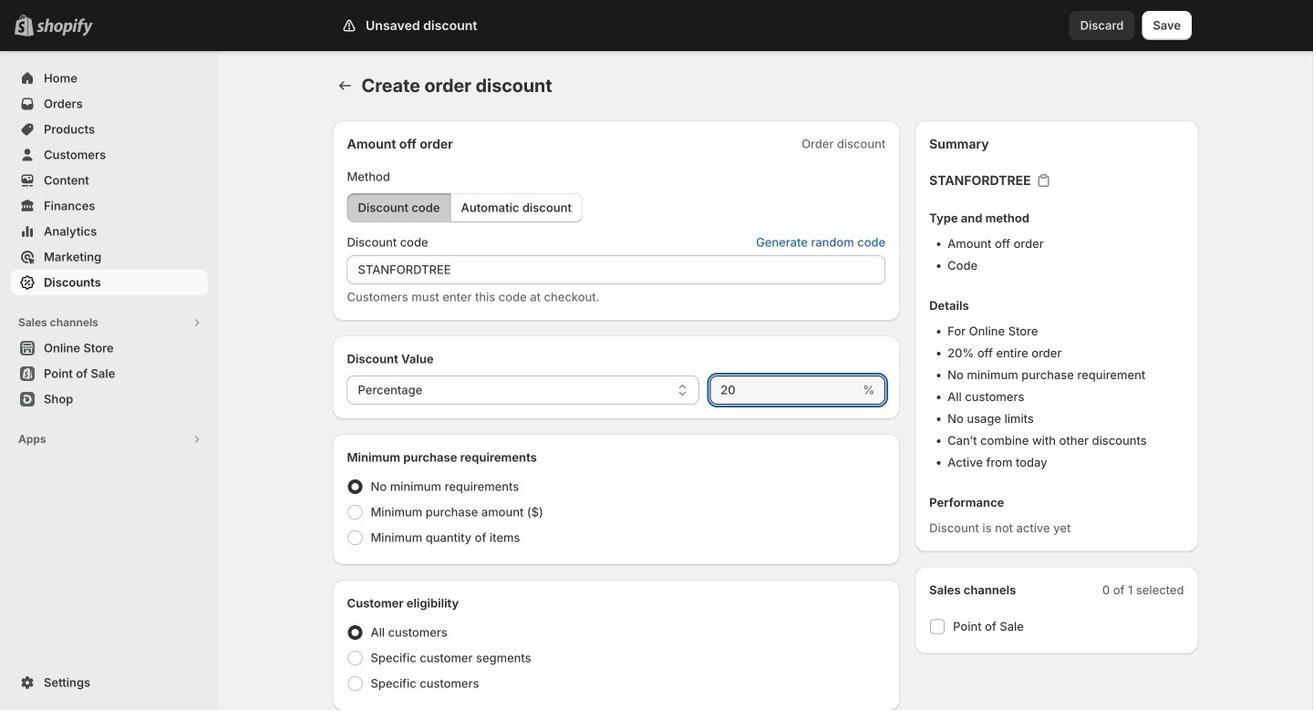 Task type: locate. For each thing, give the bounding box(es) containing it.
None text field
[[710, 376, 860, 405]]

shopify image
[[36, 18, 93, 36]]

None text field
[[347, 255, 886, 285]]



Task type: vqa. For each thing, say whether or not it's contained in the screenshot.
text field
yes



